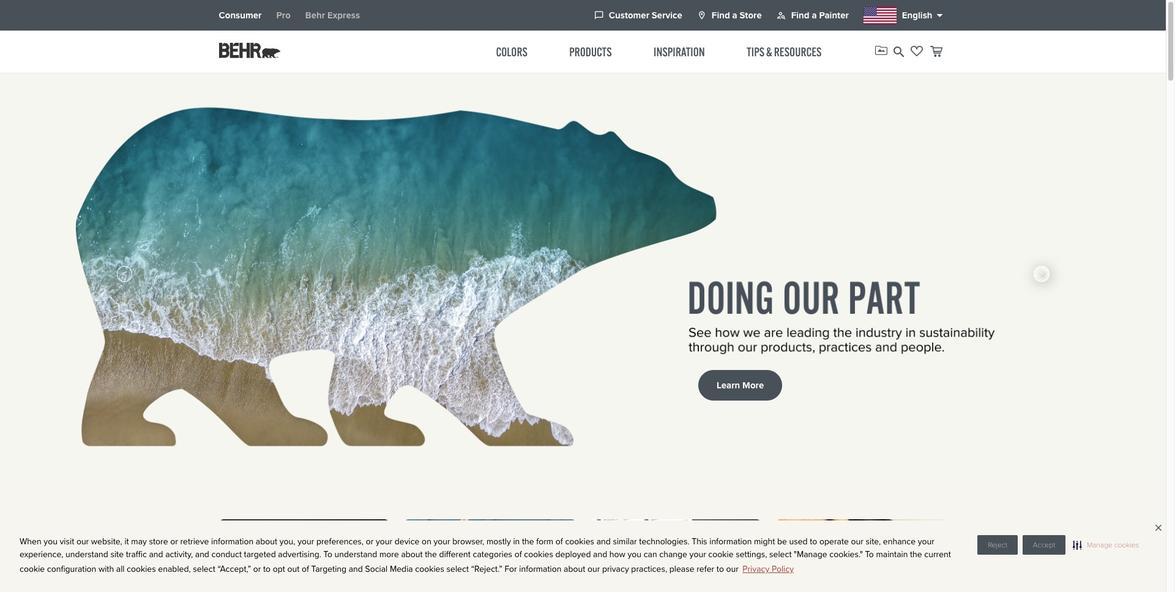 Task type: locate. For each thing, give the bounding box(es) containing it.
cookie up refer
[[709, 549, 734, 562]]

about down 'deployed'
[[564, 563, 586, 576]]

about left you,
[[256, 536, 277, 549]]

information up "accept," on the left of the page
[[211, 536, 254, 549]]

or down targeted
[[253, 563, 261, 576]]

information right this
[[710, 536, 752, 549]]

store
[[740, 8, 762, 22]]

pro link
[[276, 8, 291, 22]]

and left similar
[[597, 536, 611, 549]]

1 horizontal spatial you
[[628, 549, 642, 562]]

reject button
[[978, 536, 1018, 556]]

tips
[[747, 44, 765, 59]]

dismiss cookie message image
[[1156, 526, 1162, 532]]

the right in
[[522, 536, 534, 549]]

"manage
[[794, 549, 828, 562]]

understand up social on the left bottom of page
[[335, 549, 377, 562]]

you,
[[280, 536, 295, 549]]

enabled,
[[158, 563, 191, 576]]

to
[[810, 536, 818, 549], [263, 563, 271, 576], [717, 563, 724, 576]]

when you visit our website, it may store or retrieve information about you, your preferences, or your device on your browser, mostly in the form of cookies and similar technologies. this information might be used to operate our site, enhance your experience, understand site traffic and activity, and conduct targeted advertising. to understand more about the different categories of cookies deployed and how you can change your cookie settings, select "manage cookies." to maintain the current cookie configuration with all cookies enabled, select "accept," or to opt out of targeting and social media cookies select "reject." for information about our privacy practices, please refer to our
[[20, 536, 951, 576]]

2 horizontal spatial select
[[770, 549, 792, 562]]

behr express
[[305, 8, 360, 22]]

the
[[522, 536, 534, 549], [425, 549, 437, 562], [910, 549, 922, 562]]

information down form
[[519, 563, 562, 576]]

painter
[[819, 8, 849, 22]]

when
[[20, 536, 41, 549]]

1 horizontal spatial cookie
[[709, 549, 734, 562]]

cookies right form
[[565, 536, 595, 549]]

policy
[[772, 563, 794, 576]]

with
[[99, 563, 114, 576]]

to right refer
[[717, 563, 724, 576]]

paint can with brush image
[[405, 520, 575, 593]]

select down different
[[447, 563, 469, 576]]

understand up configuration at the left
[[66, 549, 108, 562]]

categories
[[473, 549, 512, 562]]

1 understand from the left
[[66, 549, 108, 562]]

to left opt
[[263, 563, 271, 576]]

0 horizontal spatial information
[[211, 536, 254, 549]]

or right store on the left of the page
[[170, 536, 178, 549]]

it
[[125, 536, 129, 549]]

1 find from the left
[[712, 8, 730, 22]]

a
[[733, 8, 738, 22], [812, 8, 817, 22]]

1 horizontal spatial to
[[865, 549, 874, 562]]

understand
[[66, 549, 108, 562], [335, 549, 377, 562]]

1 horizontal spatial the
[[522, 536, 534, 549]]

a left store
[[733, 8, 738, 22]]

1 a from the left
[[733, 8, 738, 22]]

reject
[[988, 540, 1008, 551]]

"accept,"
[[218, 563, 251, 576]]

0 horizontal spatial to
[[324, 549, 332, 562]]

1 horizontal spatial a
[[812, 8, 817, 22]]

to up targeting
[[324, 549, 332, 562]]

and right traffic
[[149, 549, 163, 562]]

find right room on the top
[[712, 8, 730, 22]]

consumer
[[219, 8, 262, 22]]

your right you,
[[298, 536, 314, 549]]

<
[[122, 267, 127, 281]]

accept
[[1033, 540, 1056, 551]]

find right person_search on the right of the page
[[791, 8, 810, 22]]

of right out
[[302, 563, 309, 576]]

may
[[131, 536, 147, 549]]

cookie down experience, in the bottom left of the page
[[20, 563, 45, 576]]

0 horizontal spatial you
[[44, 536, 57, 549]]

opt
[[273, 563, 285, 576]]

store
[[149, 536, 168, 549]]

manage cookies link
[[1071, 536, 1142, 556]]

tips & resources
[[747, 44, 822, 59]]

or
[[170, 536, 178, 549], [366, 536, 374, 549], [253, 563, 261, 576]]

more
[[380, 549, 399, 562]]

cookies
[[565, 536, 595, 549], [1115, 540, 1139, 551], [524, 549, 553, 562], [127, 563, 156, 576], [415, 563, 444, 576]]

be
[[777, 536, 787, 549]]

colors
[[496, 44, 528, 59]]

behr logo image
[[219, 43, 280, 58]]

about
[[256, 536, 277, 549], [401, 549, 423, 562], [564, 563, 586, 576]]

more
[[743, 379, 764, 392]]

you
[[44, 536, 57, 549], [628, 549, 642, 562]]

activity,
[[165, 549, 193, 562]]

search
[[892, 44, 907, 59]]

behr express link
[[305, 8, 360, 22]]

english arrow_drop_down
[[902, 8, 947, 23]]

find
[[712, 8, 730, 22], [791, 8, 810, 22]]

0 horizontal spatial a
[[733, 8, 738, 22]]

about up media
[[401, 549, 423, 562]]

1 horizontal spatial information
[[519, 563, 562, 576]]

1 vertical spatial cookie
[[20, 563, 45, 576]]

social
[[365, 563, 388, 576]]

person_search
[[777, 10, 787, 20]]

1 horizontal spatial find
[[791, 8, 810, 22]]

2 to from the left
[[865, 549, 874, 562]]

0 horizontal spatial understand
[[66, 549, 108, 562]]

of right form
[[556, 536, 563, 549]]

pro
[[276, 8, 291, 22]]

us flag image
[[864, 6, 897, 24]]

1 horizontal spatial understand
[[335, 549, 377, 562]]

cookies."
[[830, 549, 863, 562]]

0 horizontal spatial cookie
[[20, 563, 45, 576]]

and
[[597, 536, 611, 549], [149, 549, 163, 562], [195, 549, 209, 562], [593, 549, 607, 562], [349, 563, 363, 576]]

maintain
[[876, 549, 908, 562]]

select up policy
[[770, 549, 792, 562]]

0 horizontal spatial or
[[170, 536, 178, 549]]

2 find from the left
[[791, 8, 810, 22]]

to right used
[[810, 536, 818, 549]]

you left 'visit'
[[44, 536, 57, 549]]

"reject."
[[471, 563, 503, 576]]

0 horizontal spatial find
[[712, 8, 730, 22]]

site,
[[866, 536, 881, 549]]

a for painter
[[812, 8, 817, 22]]

the left different
[[425, 549, 437, 562]]

learn more link
[[699, 371, 783, 401]]

manage cookies
[[1087, 540, 1139, 551]]

a left painter
[[812, 8, 817, 22]]

select down conduct
[[193, 563, 215, 576]]

cookies right manage
[[1115, 540, 1139, 551]]

cookies down on
[[415, 563, 444, 576]]

privacy policy link
[[741, 562, 796, 578]]

2 a from the left
[[812, 8, 817, 22]]

consumer reports promo tile image
[[591, 520, 761, 593]]

your up refer
[[690, 549, 706, 562]]

the left current
[[910, 549, 922, 562]]

service
[[652, 8, 683, 22]]

to left maintain
[[865, 549, 874, 562]]

arrow_drop_down
[[933, 8, 947, 23]]

configuration
[[47, 563, 96, 576]]

0 horizontal spatial the
[[425, 549, 437, 562]]

device
[[395, 536, 420, 549]]

or left the more
[[366, 536, 374, 549]]

1 horizontal spatial about
[[401, 549, 423, 562]]

experience,
[[20, 549, 63, 562]]

of
[[556, 536, 563, 549], [515, 549, 522, 562], [302, 563, 309, 576]]

1 horizontal spatial or
[[253, 563, 261, 576]]

visit
[[60, 536, 74, 549]]

you left can at the bottom right of page
[[628, 549, 642, 562]]

&
[[767, 44, 773, 59]]

of up "for"
[[515, 549, 522, 562]]

manage
[[1087, 540, 1113, 551]]

express
[[328, 8, 360, 22]]

cookies down traffic
[[127, 563, 156, 576]]



Task type: describe. For each thing, give the bounding box(es) containing it.
can
[[644, 549, 657, 562]]

2 horizontal spatial the
[[910, 549, 922, 562]]

2 horizontal spatial about
[[564, 563, 586, 576]]

current
[[925, 549, 951, 562]]

your left "device"
[[376, 536, 393, 549]]

might
[[754, 536, 775, 549]]

please
[[670, 563, 695, 576]]

products link
[[569, 44, 612, 59]]

website,
[[91, 536, 122, 549]]

privacy
[[743, 563, 770, 576]]

this
[[692, 536, 708, 549]]

chat_bubble_outline customer service
[[594, 8, 683, 22]]

a for store
[[733, 8, 738, 22]]

your right enhance
[[918, 536, 935, 549]]

2 horizontal spatial to
[[810, 536, 818, 549]]

media
[[390, 563, 413, 576]]

preferences,
[[316, 536, 364, 549]]

person_search find a painter
[[777, 8, 849, 22]]

customer
[[609, 8, 650, 22]]

find for find a store
[[712, 8, 730, 22]]

pour lid image
[[777, 520, 947, 593]]

practices,
[[631, 563, 667, 576]]

0 vertical spatial cookie
[[709, 549, 734, 562]]

retrieve
[[180, 536, 209, 549]]

1 to from the left
[[324, 549, 332, 562]]

settings,
[[736, 549, 767, 562]]

privacy
[[602, 563, 629, 576]]

resources
[[774, 44, 822, 59]]

on
[[422, 536, 432, 549]]

tips & resources link
[[747, 44, 822, 59]]

cookies right in
[[524, 549, 553, 562]]

search link
[[892, 43, 907, 61]]

targeted
[[244, 549, 276, 562]]

different
[[439, 549, 471, 562]]

and left social on the left bottom of page
[[349, 563, 363, 576]]

operate
[[820, 536, 849, 549]]

0 horizontal spatial to
[[263, 563, 271, 576]]

2 horizontal spatial or
[[366, 536, 374, 549]]

refer
[[697, 563, 715, 576]]

1 horizontal spatial select
[[447, 563, 469, 576]]

2 understand from the left
[[335, 549, 377, 562]]

technologies.
[[639, 536, 690, 549]]

>
[[1039, 267, 1044, 281]]

0 horizontal spatial about
[[256, 536, 277, 549]]

inspiration link
[[654, 44, 705, 59]]

room
[[697, 10, 707, 20]]

room find a store
[[697, 8, 762, 22]]

products
[[569, 44, 612, 59]]

used
[[789, 536, 808, 549]]

0 horizontal spatial of
[[302, 563, 309, 576]]

mostly
[[487, 536, 511, 549]]

enhance
[[883, 536, 916, 549]]

browser,
[[453, 536, 484, 549]]

learn more
[[717, 379, 764, 392]]

advertising.
[[278, 549, 321, 562]]

site
[[110, 549, 124, 562]]

accept button
[[1023, 536, 1066, 556]]

form
[[536, 536, 554, 549]]

behr
[[305, 8, 325, 22]]

out
[[287, 563, 300, 576]]

deployed
[[556, 549, 591, 562]]

chat_bubble_outline
[[594, 10, 604, 20]]

conduct
[[212, 549, 242, 562]]

colors link
[[496, 44, 528, 59]]

traffic
[[126, 549, 147, 562]]

in
[[513, 536, 520, 549]]

similar
[[613, 536, 637, 549]]

0 horizontal spatial select
[[193, 563, 215, 576]]

color of the year 2024 image
[[219, 520, 389, 593]]

how
[[610, 549, 626, 562]]

all
[[116, 563, 125, 576]]

and right "activity,"
[[195, 549, 209, 562]]

privacy policy
[[743, 563, 794, 576]]

inspiration
[[654, 44, 705, 59]]

< button
[[117, 259, 133, 289]]

your right on
[[434, 536, 450, 549]]

change
[[660, 549, 688, 562]]

learn
[[717, 379, 740, 392]]

targeting
[[311, 563, 347, 576]]

1 horizontal spatial to
[[717, 563, 724, 576]]

1 horizontal spatial of
[[515, 549, 522, 562]]

english
[[902, 8, 933, 22]]

cookieconsent dialog
[[0, 521, 1166, 593]]

2 horizontal spatial of
[[556, 536, 563, 549]]

and left how on the right of page
[[593, 549, 607, 562]]

find for find a painter
[[791, 8, 810, 22]]

consumer link
[[219, 8, 262, 22]]

for
[[505, 563, 517, 576]]

2 horizontal spatial information
[[710, 536, 752, 549]]

> button
[[1034, 259, 1050, 289]]



Task type: vqa. For each thing, say whether or not it's contained in the screenshot.


